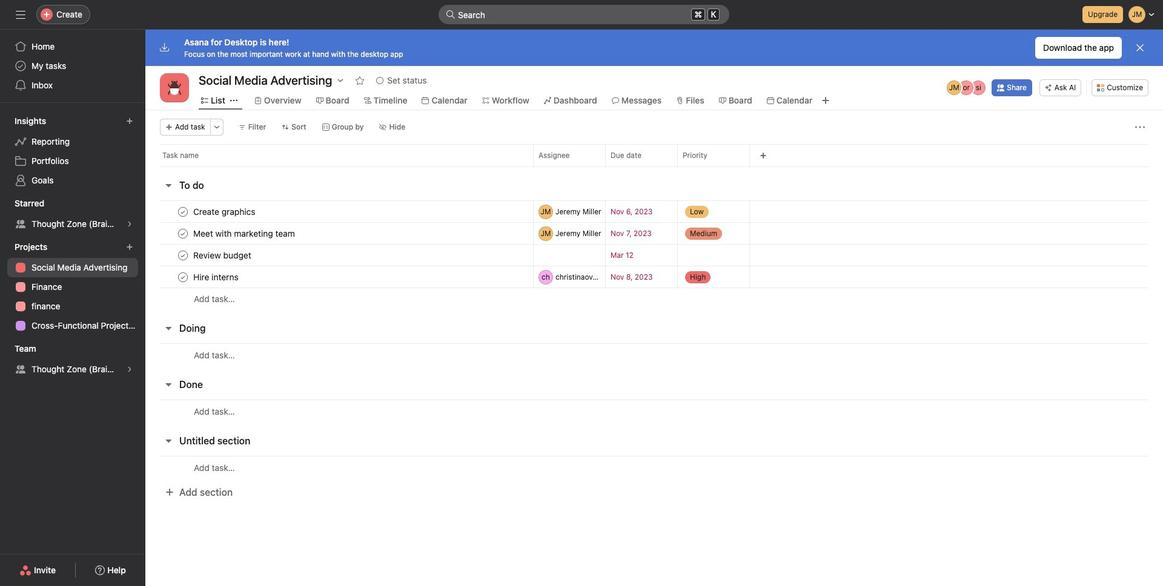 Task type: locate. For each thing, give the bounding box(es) containing it.
priority field for hire interns cell
[[678, 266, 751, 289]]

see details, thought zone (brainstorm space) image inside teams element
[[126, 366, 133, 373]]

collapse task list for this group image
[[164, 324, 173, 333]]

see details, thought zone (brainstorm space) image
[[126, 221, 133, 228], [126, 366, 133, 373]]

task name text field inside create graphics cell
[[191, 206, 259, 218]]

2 mark complete checkbox from the top
[[176, 226, 190, 241]]

new project or portfolio image
[[126, 244, 133, 251]]

Task name text field
[[191, 206, 259, 218], [191, 249, 255, 262], [191, 271, 242, 283]]

mark complete image inside the review budget cell
[[176, 248, 190, 263]]

header to do tree grid
[[145, 201, 1164, 310]]

0 vertical spatial mark complete image
[[176, 205, 190, 219]]

2 see details, thought zone (brainstorm space) image from the top
[[126, 366, 133, 373]]

mark complete checkbox inside the review budget cell
[[176, 248, 190, 263]]

1 mark complete checkbox from the top
[[176, 205, 190, 219]]

starred element
[[0, 193, 145, 236]]

mark complete checkbox inside hire interns cell
[[176, 270, 190, 285]]

2 vertical spatial task name text field
[[191, 271, 242, 283]]

insights element
[[0, 110, 145, 193]]

2 vertical spatial mark complete image
[[176, 270, 190, 285]]

Search tasks, projects, and more text field
[[439, 5, 730, 24]]

mark complete image inside create graphics cell
[[176, 205, 190, 219]]

meet with marketing team cell
[[145, 222, 533, 245]]

see details, thought zone (brainstorm space) image for teams element on the left bottom of page
[[126, 366, 133, 373]]

2 task name text field from the top
[[191, 249, 255, 262]]

mark complete checkbox inside meet with marketing team cell
[[176, 226, 190, 241]]

collapse task list for this group image
[[164, 181, 173, 190], [164, 380, 173, 390], [164, 436, 173, 446]]

0 vertical spatial see details, thought zone (brainstorm space) image
[[126, 221, 133, 228]]

row
[[145, 144, 1164, 167], [160, 166, 1149, 167], [145, 201, 1164, 223], [145, 222, 1164, 245], [145, 244, 1164, 267], [145, 266, 1164, 289], [145, 288, 1164, 310], [145, 344, 1164, 367], [145, 400, 1164, 423], [145, 457, 1164, 480]]

hire interns cell
[[145, 266, 533, 289]]

mark complete image for task name text field inside hire interns cell
[[176, 270, 190, 285]]

mark complete image for task name text field within the review budget cell
[[176, 248, 190, 263]]

0 vertical spatial task name text field
[[191, 206, 259, 218]]

task name text field inside the review budget cell
[[191, 249, 255, 262]]

1 task name text field from the top
[[191, 206, 259, 218]]

1 horizontal spatial more actions image
[[1136, 122, 1146, 132]]

new insights image
[[126, 118, 133, 125]]

1 vertical spatial mark complete image
[[176, 248, 190, 263]]

mark complete checkbox inside create graphics cell
[[176, 205, 190, 219]]

3 mark complete image from the top
[[176, 270, 190, 285]]

2 mark complete image from the top
[[176, 248, 190, 263]]

4 mark complete checkbox from the top
[[176, 270, 190, 285]]

task name text field inside hire interns cell
[[191, 271, 242, 283]]

mark complete image inside hire interns cell
[[176, 270, 190, 285]]

1 see details, thought zone (brainstorm space) image from the top
[[126, 221, 133, 228]]

0 vertical spatial collapse task list for this group image
[[164, 181, 173, 190]]

see details, thought zone (brainstorm space) image inside the starred element
[[126, 221, 133, 228]]

3 mark complete checkbox from the top
[[176, 248, 190, 263]]

Mark complete checkbox
[[176, 205, 190, 219], [176, 226, 190, 241], [176, 248, 190, 263], [176, 270, 190, 285]]

3 task name text field from the top
[[191, 271, 242, 283]]

3 collapse task list for this group image from the top
[[164, 436, 173, 446]]

mark complete checkbox for meet with marketing team cell
[[176, 226, 190, 241]]

prominent image
[[446, 10, 456, 19]]

mark complete image
[[176, 205, 190, 219], [176, 248, 190, 263], [176, 270, 190, 285]]

1 vertical spatial see details, thought zone (brainstorm space) image
[[126, 366, 133, 373]]

1 collapse task list for this group image from the top
[[164, 181, 173, 190]]

2 vertical spatial collapse task list for this group image
[[164, 436, 173, 446]]

task name text field for mark complete 'checkbox' inside the create graphics cell
[[191, 206, 259, 218]]

None field
[[439, 5, 730, 24]]

1 mark complete image from the top
[[176, 205, 190, 219]]

mark complete checkbox for create graphics cell on the left top of the page
[[176, 205, 190, 219]]

more actions image
[[1136, 122, 1146, 132], [213, 124, 220, 131]]

1 vertical spatial collapse task list for this group image
[[164, 380, 173, 390]]

1 vertical spatial task name text field
[[191, 249, 255, 262]]



Task type: describe. For each thing, give the bounding box(es) containing it.
mark complete image for task name text field in the create graphics cell
[[176, 205, 190, 219]]

review budget cell
[[145, 244, 533, 267]]

dismiss image
[[1136, 43, 1146, 53]]

task name text field for mark complete 'checkbox' inside the hire interns cell
[[191, 271, 242, 283]]

add to starred image
[[355, 76, 365, 85]]

priority field for create graphics cell
[[678, 201, 751, 223]]

2 collapse task list for this group image from the top
[[164, 380, 173, 390]]

mark complete image
[[176, 226, 190, 241]]

see details, thought zone (brainstorm space) image for the starred element
[[126, 221, 133, 228]]

mark complete checkbox for hire interns cell
[[176, 270, 190, 285]]

bug image
[[167, 81, 182, 95]]

create graphics cell
[[145, 201, 533, 223]]

priority field for review budget cell
[[678, 244, 751, 267]]

mark complete checkbox for the review budget cell at the left
[[176, 248, 190, 263]]

priority field for meet with marketing team cell
[[678, 222, 751, 245]]

teams element
[[0, 338, 145, 382]]

hide sidebar image
[[16, 10, 25, 19]]

Task name text field
[[191, 228, 299, 240]]

task name text field for mark complete 'checkbox' inside the the review budget cell
[[191, 249, 255, 262]]

projects element
[[0, 236, 145, 338]]

global element
[[0, 30, 145, 102]]

0 horizontal spatial more actions image
[[213, 124, 220, 131]]

tab actions image
[[230, 97, 238, 104]]



Task type: vqa. For each thing, say whether or not it's contained in the screenshot.
Mark complete image within the Create graphics CELL
yes



